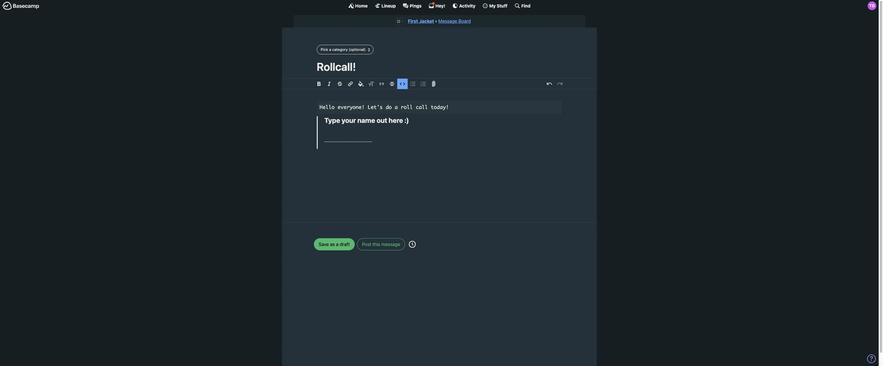 Task type: describe. For each thing, give the bounding box(es) containing it.
schedule this to post later image
[[409, 241, 416, 248]]

pick
[[321, 47, 328, 52]]

find
[[522, 3, 531, 8]]

category
[[332, 47, 348, 52]]

pick a category (optional)
[[321, 47, 366, 52]]

message
[[382, 242, 400, 247]]

find button
[[515, 3, 531, 9]]

first
[[408, 19, 418, 24]]

board
[[459, 19, 471, 24]]

type your name out here :)
[[325, 116, 409, 125]]

save
[[319, 242, 329, 247]]

hello
[[320, 104, 335, 110]]

type
[[325, 116, 340, 125]]

draft
[[340, 242, 350, 247]]

save as a draft
[[319, 242, 350, 247]]

›
[[435, 19, 437, 24]]

as
[[330, 242, 335, 247]]

this
[[373, 242, 380, 247]]

:)
[[405, 116, 409, 125]]

hello everyone! let's do a roll call today!
[[320, 104, 449, 110]]

my
[[490, 3, 496, 8]]

post this message
[[362, 242, 400, 247]]

roll
[[401, 104, 413, 110]]

a inside button
[[336, 242, 339, 247]]



Task type: locate. For each thing, give the bounding box(es) containing it.
hey! button
[[429, 2, 446, 9]]

a right pick
[[329, 47, 331, 52]]

stuff
[[497, 3, 508, 8]]

message
[[439, 19, 458, 24]]

my stuff button
[[483, 3, 508, 9]]

activity
[[459, 3, 476, 8]]

post this message button
[[357, 239, 405, 251]]

2 horizontal spatial a
[[395, 104, 398, 110]]

switch accounts image
[[2, 1, 39, 10]]

2 vertical spatial a
[[336, 242, 339, 247]]

0 horizontal spatial a
[[329, 47, 331, 52]]

a right as
[[336, 242, 339, 247]]

here
[[389, 116, 403, 125]]

home link
[[348, 3, 368, 9]]

out
[[377, 116, 387, 125]]

hey!
[[436, 3, 446, 8]]

tyler black image
[[868, 1, 877, 10]]

my stuff
[[490, 3, 508, 8]]

a inside text box
[[395, 104, 398, 110]]

post
[[362, 242, 372, 247]]

do
[[386, 104, 392, 110]]

Write away… text field
[[300, 90, 580, 216]]

lineup link
[[375, 3, 396, 9]]

activity link
[[453, 3, 476, 9]]

lineup
[[382, 3, 396, 8]]

message board link
[[439, 19, 471, 24]]

save as a draft button
[[314, 239, 355, 251]]

1 vertical spatial a
[[395, 104, 398, 110]]

everyone!
[[338, 104, 365, 110]]

a
[[329, 47, 331, 52], [395, 104, 398, 110], [336, 242, 339, 247]]

name
[[358, 116, 375, 125]]

call
[[416, 104, 428, 110]]

let's
[[368, 104, 383, 110]]

pings button
[[403, 3, 422, 9]]

a right do
[[395, 104, 398, 110]]

pings
[[410, 3, 422, 8]]

pick a category (optional) button
[[317, 45, 374, 54]]

1 horizontal spatial a
[[336, 242, 339, 247]]

today!
[[431, 104, 449, 110]]

0 vertical spatial a
[[329, 47, 331, 52]]

Type a title… text field
[[317, 60, 562, 73]]

first jacket
[[408, 19, 434, 24]]

jacket
[[419, 19, 434, 24]]

first jacket link
[[408, 19, 434, 24]]

main element
[[0, 0, 879, 11]]

› message board
[[435, 19, 471, 24]]

your
[[342, 116, 356, 125]]

(optional)
[[349, 47, 366, 52]]

home
[[355, 3, 368, 8]]

a inside 'button'
[[329, 47, 331, 52]]



Task type: vqa. For each thing, say whether or not it's contained in the screenshot.
New list LINK on the top of the page
no



